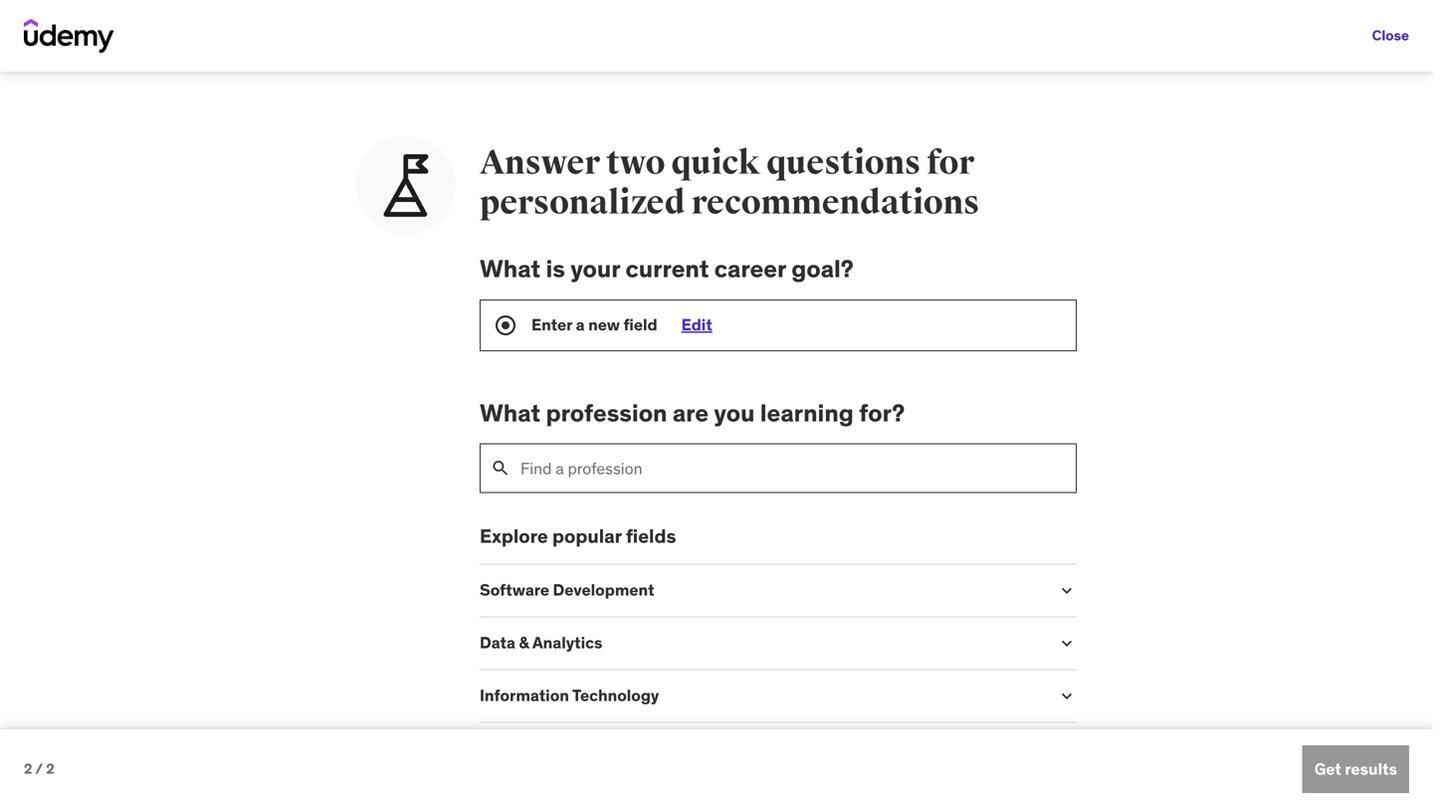 Task type: locate. For each thing, give the bounding box(es) containing it.
data & analytics button
[[480, 633, 1042, 653]]

occupation
[[455, 427, 530, 445]]

2
[[24, 760, 32, 778], [46, 760, 54, 778]]

0 horizontal spatial edit
[[425, 427, 452, 445]]

field
[[624, 314, 658, 335]]

you
[[289, 38, 330, 68], [714, 398, 755, 428]]

1 horizontal spatial you
[[714, 398, 755, 428]]

small image up small icon
[[1057, 581, 1077, 601]]

0 horizontal spatial you
[[289, 38, 330, 68]]

submit search image
[[491, 459, 511, 479]]

small image
[[1057, 581, 1077, 601], [1057, 686, 1077, 706]]

edit right field
[[682, 314, 713, 335]]

recommendations
[[692, 182, 980, 224]]

what up the submit search image
[[480, 398, 541, 428]]

0 horizontal spatial 2
[[24, 760, 32, 778]]

1 vertical spatial small image
[[1057, 686, 1077, 706]]

software
[[480, 580, 550, 600]]

2 / 2
[[24, 760, 54, 778]]

0 vertical spatial edit
[[682, 314, 713, 335]]

2 right /
[[46, 760, 54, 778]]

what for what profession are you learning for?
[[480, 398, 541, 428]]

0 vertical spatial small image
[[1057, 581, 1077, 601]]

for
[[252, 38, 284, 68], [927, 142, 975, 184]]

explore
[[480, 524, 548, 548]]

close button
[[1373, 16, 1410, 56]]

enter a new field
[[532, 314, 658, 335]]

for?
[[860, 398, 905, 428]]

small image down small icon
[[1057, 686, 1077, 706]]

&
[[519, 633, 529, 653]]

what for what is your current career goal?
[[480, 254, 541, 284]]

what left is
[[480, 254, 541, 284]]

1 vertical spatial what
[[480, 398, 541, 428]]

edit left occupation
[[425, 427, 452, 445]]

what
[[480, 254, 541, 284], [480, 398, 541, 428]]

2 what from the top
[[480, 398, 541, 428]]

information technology button
[[480, 685, 1042, 706]]

edit occupation button
[[425, 427, 530, 445]]

0 vertical spatial what
[[480, 254, 541, 284]]

1 horizontal spatial for
[[927, 142, 975, 184]]

1 small image from the top
[[1057, 581, 1077, 601]]

data & analytics
[[480, 633, 603, 653]]

1 what from the top
[[480, 254, 541, 284]]

1 vertical spatial edit
[[425, 427, 452, 445]]

0 horizontal spatial for
[[252, 38, 284, 68]]

answer two quick questions for personalized recommendations
[[480, 142, 980, 224]]

1 vertical spatial for
[[927, 142, 975, 184]]

edit occupation
[[425, 427, 530, 445]]

get
[[1315, 759, 1342, 780]]

is
[[546, 254, 565, 284]]

0 vertical spatial you
[[289, 38, 330, 68]]

2 left /
[[24, 760, 32, 778]]

udemy image
[[24, 19, 115, 53]]

profession
[[546, 398, 668, 428]]

Find a profession text field
[[521, 445, 1076, 492]]

1 horizontal spatial edit
[[682, 314, 713, 335]]

technology
[[573, 685, 660, 706]]

1 horizontal spatial 2
[[46, 760, 54, 778]]

edit
[[682, 314, 713, 335], [425, 427, 452, 445]]

quick
[[672, 142, 761, 184]]

2 small image from the top
[[1057, 686, 1077, 706]]



Task type: vqa. For each thing, say whether or not it's contained in the screenshot.
Office Productivity
no



Task type: describe. For each thing, give the bounding box(es) containing it.
small image for information technology
[[1057, 686, 1077, 706]]

/
[[35, 760, 43, 778]]

1 2 from the left
[[24, 760, 32, 778]]

software development
[[480, 580, 655, 600]]

edit for edit
[[682, 314, 713, 335]]

goal?
[[792, 254, 854, 284]]

small image for software development
[[1057, 581, 1077, 601]]

analytics
[[533, 633, 603, 653]]

career
[[715, 254, 787, 284]]

explore popular fields
[[480, 524, 677, 548]]

edit for edit occupation
[[425, 427, 452, 445]]

get results
[[1315, 759, 1398, 780]]

1 vertical spatial you
[[714, 398, 755, 428]]

recommended for you
[[74, 38, 330, 68]]

are
[[673, 398, 709, 428]]

software development button
[[480, 580, 1042, 600]]

get results button
[[1303, 746, 1410, 794]]

personalized
[[480, 182, 686, 224]]

what is your current career goal?
[[480, 254, 854, 284]]

edit button
[[682, 314, 713, 335]]

your
[[571, 254, 620, 284]]

small image
[[1057, 634, 1077, 654]]

fields
[[626, 524, 677, 548]]

what profession are you learning for?
[[480, 398, 905, 428]]

2 2 from the left
[[46, 760, 54, 778]]

recommended
[[74, 38, 246, 68]]

answer
[[480, 142, 600, 184]]

two
[[607, 142, 665, 184]]

development
[[553, 580, 655, 600]]

questions
[[767, 142, 921, 184]]

popular
[[553, 524, 622, 548]]

learning
[[761, 398, 854, 428]]

for inside answer two quick questions for personalized recommendations
[[927, 142, 975, 184]]

close
[[1373, 26, 1410, 44]]

enter
[[532, 314, 573, 335]]

current
[[626, 254, 709, 284]]

0 vertical spatial for
[[252, 38, 284, 68]]

a
[[576, 314, 585, 335]]

information technology
[[480, 685, 660, 706]]

data
[[480, 633, 516, 653]]

new
[[589, 314, 620, 335]]

information
[[480, 685, 569, 706]]

results
[[1346, 759, 1398, 780]]



